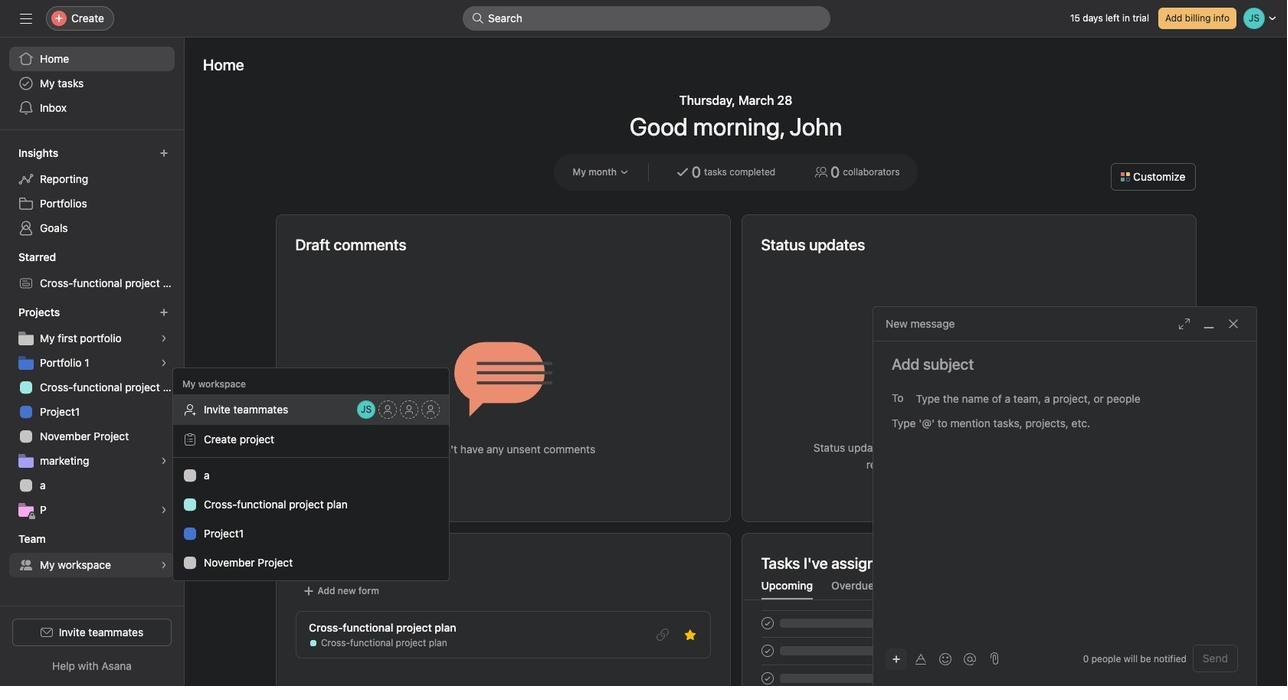 Task type: describe. For each thing, give the bounding box(es) containing it.
see details, my workspace image
[[159, 561, 169, 570]]

formatting image
[[915, 654, 928, 666]]

projects element
[[0, 299, 184, 526]]

minimize image
[[1204, 318, 1216, 330]]

remove from favorites image
[[684, 629, 696, 642]]

expand popout to full screen image
[[1179, 318, 1191, 330]]

hide sidebar image
[[20, 12, 32, 25]]

global element
[[0, 38, 184, 130]]

new project or portfolio image
[[159, 308, 169, 317]]

teams element
[[0, 526, 184, 581]]

copy form link image
[[657, 629, 669, 642]]

new insights image
[[159, 149, 169, 158]]

Add subject text field
[[874, 354, 1257, 376]]

insights element
[[0, 140, 184, 244]]

close image
[[1228, 318, 1240, 330]]



Task type: vqa. For each thing, say whether or not it's contained in the screenshot.
Search
no



Task type: locate. For each thing, give the bounding box(es) containing it.
dialog
[[874, 307, 1257, 687]]

toolbar
[[886, 648, 984, 670]]

Type the name of a team, a project, or people text field
[[916, 389, 1230, 408]]

see details, marketing image
[[159, 457, 169, 466]]

see details, portfolio 1 image
[[159, 359, 169, 368]]

at mention image
[[964, 654, 977, 666]]

prominent image
[[472, 12, 485, 25]]

see details, p image
[[159, 506, 169, 515]]

emoji image
[[940, 654, 952, 666]]

list box
[[463, 6, 831, 31]]

starred element
[[0, 244, 184, 299]]

menu item
[[173, 395, 449, 425]]

see details, my first portfolio image
[[159, 334, 169, 343]]



